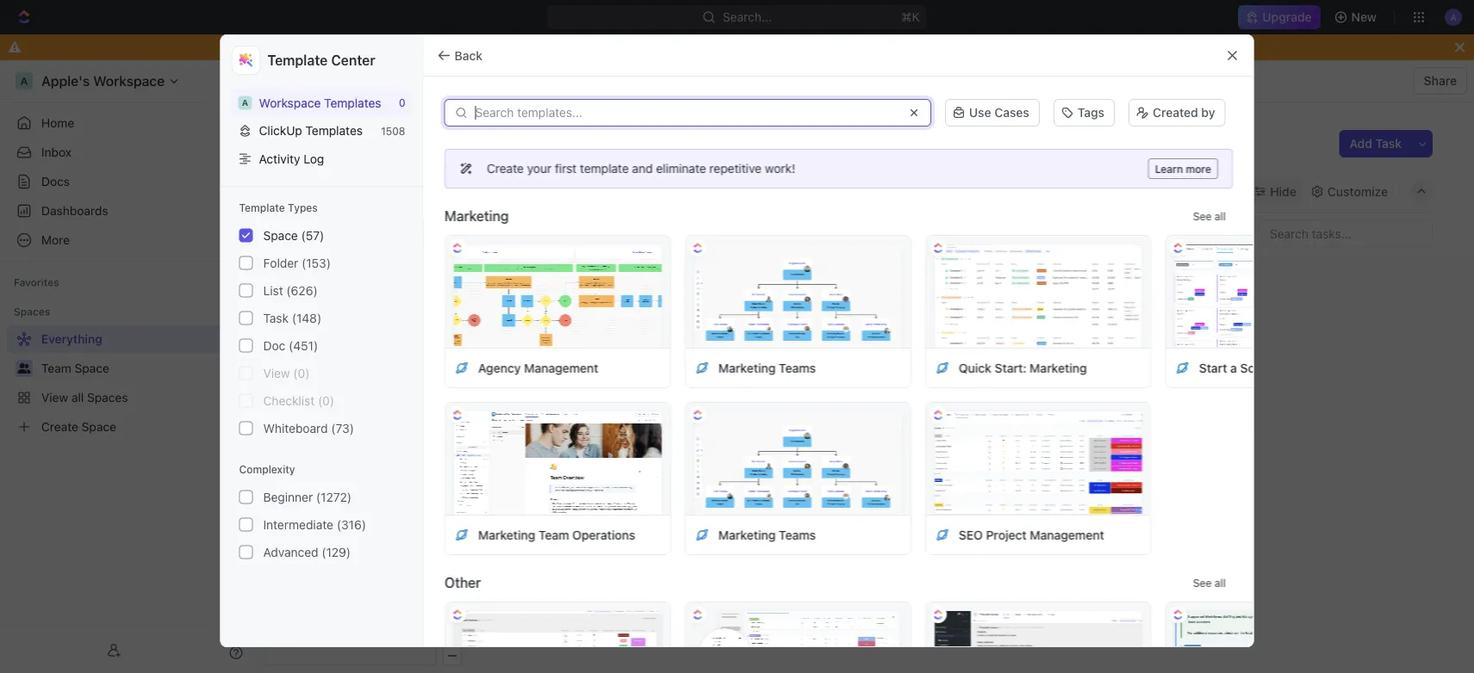 Task type: vqa. For each thing, say whether or not it's contained in the screenshot.


Task type: locate. For each thing, give the bounding box(es) containing it.
1 see all from the top
[[1193, 210, 1226, 222]]

1 vertical spatial template
[[239, 202, 285, 214]]

1 vertical spatial task
[[263, 311, 289, 325]]

1 horizontal spatial doc
[[611, 184, 633, 199]]

Search templates... text field
[[475, 106, 897, 120]]

calendar link
[[436, 180, 491, 204]]

more
[[1185, 163, 1211, 175]]

dashboards link
[[7, 197, 250, 225]]

tags button
[[1054, 99, 1115, 127]]

2 vertical spatial hide
[[477, 227, 500, 240]]

dashboards
[[41, 204, 108, 218]]

0 vertical spatial hide
[[869, 40, 896, 54]]

team
[[538, 528, 569, 542]]

view
[[263, 366, 290, 380]]

0 horizontal spatial hide
[[477, 227, 500, 240]]

management
[[524, 361, 598, 375], [1029, 528, 1104, 542]]

(0) up (73)
[[318, 394, 334, 408]]

0 vertical spatial templates
[[324, 96, 381, 110]]

a
[[242, 98, 248, 108]]

all
[[1214, 210, 1226, 222], [1214, 577, 1226, 589]]

see all button
[[1186, 206, 1232, 227], [1186, 573, 1232, 594]]

1 all from the top
[[1214, 210, 1226, 222]]

checklist
[[263, 394, 315, 408]]

folder (153)
[[263, 256, 331, 270]]

list for list
[[321, 184, 342, 199]]

0 vertical spatial doc
[[611, 184, 633, 199]]

1 see all button from the top
[[1186, 206, 1232, 227]]

show
[[384, 227, 412, 240]]

1 vertical spatial marketing teams
[[718, 528, 815, 542]]

(0) for checklist (0)
[[318, 394, 334, 408]]

a
[[1230, 361, 1237, 375]]

templates up activity log "button"
[[305, 124, 363, 138]]

list down activity log "button"
[[321, 184, 342, 199]]

see for marketing
[[1193, 210, 1211, 222]]

template up space
[[239, 202, 285, 214]]

1 see from the top
[[1193, 210, 1211, 222]]

hide
[[869, 40, 896, 54], [1270, 184, 1297, 199], [477, 227, 500, 240]]

want
[[597, 40, 625, 54]]

1 vertical spatial list
[[263, 284, 283, 298]]

hide button
[[470, 223, 507, 244]]

2 agency from the left
[[1376, 361, 1418, 375]]

2 see all from the top
[[1193, 577, 1226, 589]]

1 vertical spatial doc
[[263, 339, 285, 353]]

use cases button
[[938, 97, 1047, 128]]

templates for clickup templates
[[305, 124, 363, 138]]

None checkbox
[[239, 229, 253, 243], [239, 284, 253, 298], [239, 339, 253, 353], [239, 367, 253, 380], [239, 229, 253, 243], [239, 284, 253, 298], [239, 339, 253, 353], [239, 367, 253, 380]]

templates down center at top left
[[324, 96, 381, 110]]

operations
[[572, 528, 635, 542]]

list inside "link"
[[321, 184, 342, 199]]

task left (148)
[[263, 311, 289, 325]]

2 all from the top
[[1214, 577, 1226, 589]]

upgrade
[[1263, 10, 1312, 24]]

templates for workspace templates
[[324, 96, 381, 110]]

doc inside doc link
[[611, 184, 633, 199]]

created by button
[[1129, 99, 1226, 127]]

task inside button
[[1376, 137, 1402, 151]]

customize
[[1328, 184, 1388, 199]]

by
[[1201, 106, 1215, 120]]

1 horizontal spatial (0)
[[318, 394, 334, 408]]

new
[[1351, 10, 1377, 24]]

1 vertical spatial see all button
[[1186, 573, 1232, 594]]

templates
[[324, 96, 381, 110], [305, 124, 363, 138]]

to
[[628, 40, 640, 54]]

1 vertical spatial hide
[[1270, 184, 1297, 199]]

quick start: marketing
[[958, 361, 1087, 375]]

1 vertical spatial all
[[1214, 577, 1226, 589]]

0 vertical spatial management
[[524, 361, 598, 375]]

0 vertical spatial teams
[[778, 361, 815, 375]]

0 vertical spatial see all button
[[1186, 206, 1232, 227]]

workspace
[[259, 96, 321, 110]]

None checkbox
[[239, 256, 253, 270], [239, 312, 253, 325], [239, 394, 253, 408], [239, 422, 253, 436], [239, 256, 253, 270], [239, 312, 253, 325], [239, 394, 253, 408], [239, 422, 253, 436]]

(451)
[[289, 339, 318, 353]]

hide inside button
[[477, 227, 500, 240]]

clickup templates
[[259, 124, 363, 138]]

0 vertical spatial (0)
[[293, 366, 310, 380]]

created
[[1153, 106, 1198, 120]]

1 vertical spatial teams
[[778, 528, 815, 542]]

everything up workspace
[[272, 74, 333, 88]]

0 horizontal spatial management
[[524, 361, 598, 375]]

1508
[[381, 125, 405, 137]]

do
[[554, 40, 570, 54]]

1 horizontal spatial task
[[1376, 137, 1402, 151]]

doc down template
[[611, 184, 633, 199]]

task right the add
[[1376, 137, 1402, 151]]

template for template types
[[239, 202, 285, 214]]

2 horizontal spatial hide
[[1270, 184, 1297, 199]]

1 vertical spatial templates
[[305, 124, 363, 138]]

(1272)
[[316, 490, 352, 505]]

this
[[899, 40, 920, 54]]

clickup
[[259, 124, 302, 138]]

search button
[[1179, 180, 1246, 204]]

hide right search
[[1270, 184, 1297, 199]]

agency management
[[478, 361, 598, 375]]

1 teams from the top
[[778, 361, 815, 375]]

share
[[1424, 74, 1457, 88]]

list down folder
[[263, 284, 283, 298]]

0 vertical spatial task
[[1376, 137, 1402, 151]]

0 vertical spatial see
[[1193, 210, 1211, 222]]

Advanced (129) checkbox
[[239, 546, 253, 560]]

tree inside sidebar navigation
[[7, 326, 250, 441]]

add task button
[[1339, 130, 1412, 158]]

0 vertical spatial marketing teams
[[718, 361, 815, 375]]

2 see all button from the top
[[1186, 573, 1232, 594]]

tree
[[7, 326, 250, 441]]

teams
[[778, 361, 815, 375], [778, 528, 815, 542]]

teams for seo
[[778, 528, 815, 542]]

(129)
[[322, 545, 351, 560]]

doc
[[611, 184, 633, 199], [263, 339, 285, 353]]

doc up view
[[263, 339, 285, 353]]

0 vertical spatial list
[[321, 184, 342, 199]]

everything
[[272, 74, 333, 88], [299, 129, 422, 157]]

0 vertical spatial template
[[268, 52, 328, 68]]

hide down calendar
[[477, 227, 500, 240]]

back
[[454, 48, 483, 62]]

learn
[[1155, 163, 1183, 175]]

2 see from the top
[[1193, 577, 1211, 589]]

doc for doc (451)
[[263, 339, 285, 353]]

all for marketing
[[1214, 210, 1226, 222]]

1 horizontal spatial list
[[321, 184, 342, 199]]

1 vertical spatial (0)
[[318, 394, 334, 408]]

(0) right view
[[293, 366, 310, 380]]

1 marketing teams from the top
[[718, 361, 815, 375]]

folder
[[263, 256, 298, 270]]

0 horizontal spatial (0)
[[293, 366, 310, 380]]

0 horizontal spatial agency
[[478, 361, 520, 375]]

eliminate
[[656, 162, 706, 176]]

mind
[[523, 184, 551, 199]]

repetitive
[[709, 162, 761, 176]]

1 horizontal spatial agency
[[1376, 361, 1418, 375]]

0 vertical spatial all
[[1214, 210, 1226, 222]]

everything up board link
[[299, 129, 422, 157]]

1 vertical spatial see
[[1193, 577, 1211, 589]]

1 vertical spatial management
[[1029, 528, 1104, 542]]

list link
[[318, 180, 342, 204]]

(0) for view (0)
[[293, 366, 310, 380]]

types
[[288, 202, 318, 214]]

0 horizontal spatial list
[[263, 284, 283, 298]]

template up everything link
[[268, 52, 328, 68]]

0 vertical spatial see all
[[1193, 210, 1226, 222]]

1 agency from the left
[[478, 361, 520, 375]]

2 marketing teams from the top
[[718, 528, 815, 542]]

intermediate (316)
[[263, 518, 366, 532]]

1 vertical spatial see all
[[1193, 577, 1226, 589]]

hide left this
[[869, 40, 896, 54]]

0 horizontal spatial doc
[[263, 339, 285, 353]]

you
[[573, 40, 594, 54]]

task
[[1376, 137, 1402, 151], [263, 311, 289, 325]]

see
[[1193, 210, 1211, 222], [1193, 577, 1211, 589]]

2 teams from the top
[[778, 528, 815, 542]]

activity
[[259, 152, 300, 166]]

marketing team operations
[[478, 528, 635, 542]]



Task type: describe. For each thing, give the bounding box(es) containing it.
do you want to enable browser notifications? enable hide this
[[554, 40, 920, 54]]

share button
[[1414, 67, 1467, 95]]

use cases button
[[945, 99, 1040, 127]]

notifications?
[[733, 40, 810, 54]]

closed
[[414, 227, 447, 240]]

template for template center
[[268, 52, 328, 68]]

project
[[986, 528, 1026, 542]]

docs link
[[7, 168, 250, 196]]

learn more
[[1155, 163, 1211, 175]]

your
[[527, 162, 551, 176]]

browser
[[684, 40, 730, 54]]

add task
[[1350, 137, 1402, 151]]

template center
[[268, 52, 375, 68]]

see all for marketing
[[1193, 210, 1226, 222]]

task (148)
[[263, 311, 322, 325]]

see all button for other
[[1186, 573, 1232, 594]]

created by button
[[1122, 97, 1232, 128]]

favorites
[[14, 277, 59, 289]]

advanced (129)
[[263, 545, 351, 560]]

back button
[[430, 42, 493, 69]]

docs
[[41, 174, 70, 189]]

(73)
[[331, 421, 354, 436]]

beginner
[[263, 490, 313, 505]]

media
[[1277, 361, 1312, 375]]

learn more link
[[1148, 159, 1218, 179]]

favorites button
[[7, 272, 66, 293]]

Beginner (1272) checkbox
[[239, 491, 253, 505]]

checklist (0)
[[263, 394, 334, 408]]

(153)
[[302, 256, 331, 270]]

advanced
[[263, 545, 318, 560]]

template types
[[239, 202, 318, 214]]

(316)
[[337, 518, 366, 532]]

inbox
[[41, 145, 72, 159]]

workspace templates
[[259, 96, 381, 110]]

home
[[41, 116, 74, 130]]

inbox link
[[7, 139, 250, 166]]

(57)
[[301, 228, 324, 243]]

list (626)
[[263, 284, 318, 298]]

use cases
[[969, 106, 1029, 120]]

seo
[[958, 528, 983, 542]]

quick
[[958, 361, 991, 375]]

teams for quick
[[778, 361, 815, 375]]

space (57)
[[263, 228, 324, 243]]

spaces
[[14, 306, 50, 318]]

use
[[969, 106, 991, 120]]

space
[[263, 228, 298, 243]]

Intermediate (316) checkbox
[[239, 518, 253, 532]]

cases
[[994, 106, 1029, 120]]

customize button
[[1305, 180, 1393, 204]]

all for other
[[1214, 577, 1226, 589]]

beginner (1272)
[[263, 490, 352, 505]]

seo project management
[[958, 528, 1104, 542]]

see all button for marketing
[[1186, 206, 1232, 227]]

list for list (626)
[[263, 284, 283, 298]]

(626)
[[286, 284, 318, 298]]

board link
[[370, 180, 408, 204]]

view (0)
[[263, 366, 310, 380]]

center
[[331, 52, 375, 68]]

activity log button
[[231, 145, 412, 173]]

hide inside dropdown button
[[1270, 184, 1297, 199]]

apple's workspace, , element
[[238, 96, 252, 110]]

show closed button
[[363, 223, 455, 244]]

intermediate
[[263, 518, 333, 532]]

start
[[1199, 361, 1227, 375]]

activity log
[[259, 152, 324, 166]]

0
[[399, 97, 405, 109]]

add
[[1350, 137, 1372, 151]]

⌘k
[[901, 10, 920, 24]]

created by
[[1153, 106, 1215, 120]]

first
[[554, 162, 576, 176]]

see for other
[[1193, 577, 1211, 589]]

create your first template and eliminate repetitive work!
[[486, 162, 795, 176]]

new button
[[1327, 3, 1387, 31]]

see all for other
[[1193, 577, 1226, 589]]

0 vertical spatial everything
[[272, 74, 333, 88]]

sidebar navigation
[[0, 60, 258, 674]]

Search tasks... text field
[[1260, 221, 1432, 246]]

marketing teams for marketing team operations
[[718, 528, 815, 542]]

tags button
[[1047, 97, 1122, 128]]

everything link
[[268, 71, 338, 91]]

upgrade link
[[1238, 5, 1320, 29]]

map
[[554, 184, 579, 199]]

1 horizontal spatial hide
[[869, 40, 896, 54]]

(148)
[[292, 311, 322, 325]]

0 horizontal spatial task
[[263, 311, 289, 325]]

search...
[[723, 10, 772, 24]]

doc for doc
[[611, 184, 633, 199]]

marketing teams for agency management
[[718, 361, 815, 375]]

complexity
[[239, 464, 295, 476]]

search
[[1201, 184, 1241, 199]]

start:
[[994, 361, 1026, 375]]

1 horizontal spatial management
[[1029, 528, 1104, 542]]

log
[[304, 152, 324, 166]]

mind map
[[523, 184, 579, 199]]

home link
[[7, 109, 250, 137]]

doc link
[[607, 180, 633, 204]]

other
[[444, 575, 481, 591]]

enable
[[822, 40, 861, 54]]

create
[[486, 162, 523, 176]]

1 vertical spatial everything
[[299, 129, 422, 157]]

template
[[580, 162, 628, 176]]



